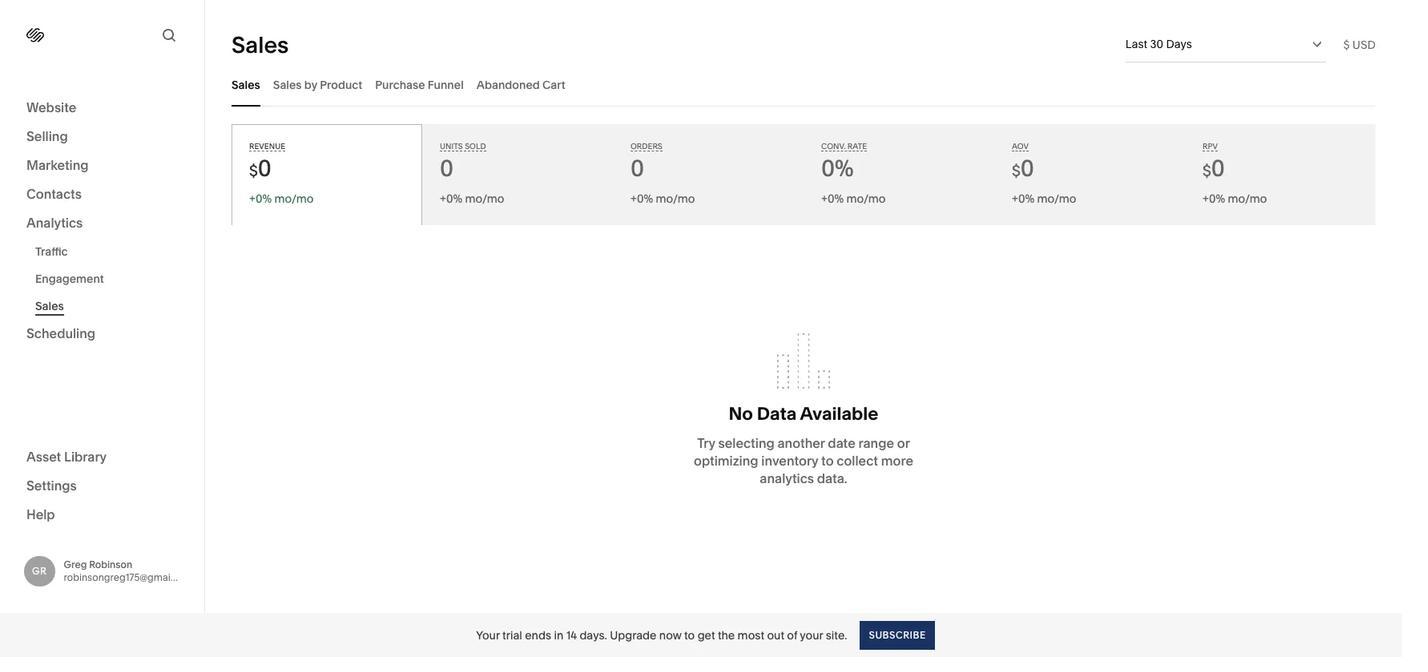 Task type: describe. For each thing, give the bounding box(es) containing it.
0% mo/mo for aov
[[1019, 192, 1077, 206]]

sales inside button
[[273, 77, 302, 92]]

$ 0 for aov
[[1013, 155, 1035, 182]]

asset library
[[26, 449, 107, 465]]

orders 0 0% mo/mo
[[631, 142, 695, 206]]

$ usd
[[1344, 37, 1377, 52]]

engagement
[[35, 272, 104, 286]]

14
[[567, 628, 577, 643]]

0 for aov
[[1021, 155, 1035, 182]]

analytics
[[760, 470, 815, 486]]

by
[[304, 77, 317, 92]]

settings link
[[26, 477, 178, 496]]

optimizing
[[694, 453, 759, 469]]

sales button
[[232, 63, 260, 107]]

inventory
[[762, 453, 819, 469]]

rate
[[848, 142, 868, 151]]

$ 0 for rpv
[[1203, 155, 1226, 182]]

0 for revenue
[[258, 155, 272, 182]]

help link
[[26, 505, 55, 523]]

out
[[768, 628, 785, 643]]

now
[[660, 628, 682, 643]]

asset
[[26, 449, 61, 465]]

engagement link
[[35, 265, 187, 293]]

most
[[738, 628, 765, 643]]

mo/mo for revenue
[[275, 192, 314, 206]]

purchase funnel button
[[375, 63, 464, 107]]

conv. rate 0%
[[822, 142, 868, 182]]

purchase
[[375, 77, 425, 92]]

product
[[320, 77, 363, 92]]

greg
[[64, 559, 87, 571]]

$ for aov
[[1013, 162, 1021, 180]]

get
[[698, 628, 716, 643]]

no
[[729, 403, 754, 425]]

try selecting another date range or optimizing inventory to collect more analytics data.
[[694, 435, 914, 486]]

try
[[698, 435, 716, 451]]

mo/mo for conv. rate
[[847, 192, 886, 206]]

0% inside orders 0 0% mo/mo
[[637, 192, 654, 206]]

30
[[1151, 37, 1164, 51]]

sales by product
[[273, 77, 363, 92]]

trial
[[503, 628, 523, 643]]

units
[[440, 142, 463, 151]]

asset library link
[[26, 448, 178, 467]]

0 inside orders 0 0% mo/mo
[[631, 155, 645, 182]]

0% inside "conv. rate 0%"
[[822, 155, 854, 182]]

robinsongreg175@gmail.com
[[64, 571, 195, 583]]

library
[[64, 449, 107, 465]]

available
[[801, 403, 879, 425]]

rpv
[[1203, 142, 1219, 151]]

analytics link
[[26, 214, 178, 233]]

or
[[898, 435, 911, 451]]

in
[[554, 628, 564, 643]]

last
[[1126, 37, 1148, 51]]

0% down revenue
[[256, 192, 272, 206]]

your trial ends in 14 days. upgrade now to get the most out of your site.
[[476, 628, 848, 643]]

units sold 0 0% mo/mo
[[440, 142, 505, 206]]

of
[[788, 628, 798, 643]]

0% mo/mo for rpv
[[1210, 192, 1268, 206]]

website link
[[26, 99, 178, 118]]

greg robinson robinsongreg175@gmail.com
[[64, 559, 195, 583]]



Task type: vqa. For each thing, say whether or not it's contained in the screenshot.
the Get related to Create a guided series of lessons to teach a skill or educate on a topic
no



Task type: locate. For each thing, give the bounding box(es) containing it.
1 mo/mo from the left
[[275, 192, 314, 206]]

4 0 from the left
[[1021, 155, 1035, 182]]

robinson
[[89, 559, 132, 571]]

traffic
[[35, 245, 68, 259]]

analytics
[[26, 215, 83, 231]]

tab list
[[232, 63, 1377, 107]]

0 inside units sold 0 0% mo/mo
[[440, 155, 454, 182]]

site.
[[826, 628, 848, 643]]

1 vertical spatial to
[[685, 628, 695, 643]]

$ down revenue
[[249, 162, 258, 180]]

2 0 from the left
[[440, 155, 454, 182]]

3 0% mo/mo from the left
[[1019, 192, 1077, 206]]

days.
[[580, 628, 608, 643]]

$ down aov
[[1013, 162, 1021, 180]]

$
[[1344, 37, 1351, 52], [249, 162, 258, 180], [1013, 162, 1021, 180], [1203, 162, 1212, 180]]

date
[[828, 435, 856, 451]]

0 for rpv
[[1212, 155, 1226, 182]]

mo/mo
[[275, 192, 314, 206], [465, 192, 505, 206], [656, 192, 695, 206], [847, 192, 886, 206], [1038, 192, 1077, 206], [1229, 192, 1268, 206]]

0%
[[822, 155, 854, 182], [256, 192, 272, 206], [446, 192, 463, 206], [637, 192, 654, 206], [828, 192, 844, 206], [1019, 192, 1035, 206], [1210, 192, 1226, 206]]

usd
[[1353, 37, 1377, 52]]

0% mo/mo for conv. rate
[[828, 192, 886, 206]]

upgrade
[[610, 628, 657, 643]]

0% down rpv
[[1210, 192, 1226, 206]]

to for now
[[685, 628, 695, 643]]

3 0 from the left
[[631, 155, 645, 182]]

more
[[882, 453, 914, 469]]

4 0% mo/mo from the left
[[1210, 192, 1268, 206]]

$ 0 down revenue
[[249, 155, 272, 182]]

0% mo/mo down aov
[[1019, 192, 1077, 206]]

0 horizontal spatial $ 0
[[249, 155, 272, 182]]

1 0% mo/mo from the left
[[256, 192, 314, 206]]

0
[[258, 155, 272, 182], [440, 155, 454, 182], [631, 155, 645, 182], [1021, 155, 1035, 182], [1212, 155, 1226, 182]]

1 $ 0 from the left
[[249, 155, 272, 182]]

1 0 from the left
[[258, 155, 272, 182]]

range
[[859, 435, 895, 451]]

$ down rpv
[[1203, 162, 1212, 180]]

another
[[778, 435, 825, 451]]

conv.
[[822, 142, 846, 151]]

to for inventory
[[822, 453, 834, 469]]

sales inside 'link'
[[35, 299, 64, 313]]

contacts link
[[26, 185, 178, 204]]

contacts
[[26, 186, 82, 202]]

selling link
[[26, 127, 178, 147]]

2 horizontal spatial $ 0
[[1203, 155, 1226, 182]]

0% down units
[[446, 192, 463, 206]]

to up data.
[[822, 453, 834, 469]]

2 $ 0 from the left
[[1013, 155, 1035, 182]]

0% mo/mo down revenue
[[256, 192, 314, 206]]

purchase funnel
[[375, 77, 464, 92]]

$ for revenue
[[249, 162, 258, 180]]

5 0 from the left
[[1212, 155, 1226, 182]]

gr
[[32, 565, 47, 577]]

$ 0
[[249, 155, 272, 182], [1013, 155, 1035, 182], [1203, 155, 1226, 182]]

days
[[1167, 37, 1193, 51]]

subscribe button
[[861, 621, 935, 650]]

to inside the try selecting another date range or optimizing inventory to collect more analytics data.
[[822, 453, 834, 469]]

0 down aov
[[1021, 155, 1035, 182]]

$ left usd
[[1344, 37, 1351, 52]]

your
[[476, 628, 500, 643]]

5 mo/mo from the left
[[1038, 192, 1077, 206]]

4 mo/mo from the left
[[847, 192, 886, 206]]

mo/mo for rpv
[[1229, 192, 1268, 206]]

$ 0 down rpv
[[1203, 155, 1226, 182]]

0% mo/mo
[[256, 192, 314, 206], [828, 192, 886, 206], [1019, 192, 1077, 206], [1210, 192, 1268, 206]]

0 horizontal spatial to
[[685, 628, 695, 643]]

mo/mo for aov
[[1038, 192, 1077, 206]]

revenue
[[249, 142, 286, 151]]

marketing link
[[26, 156, 178, 176]]

no data available
[[729, 403, 879, 425]]

0% mo/mo down "conv. rate 0%"
[[828, 192, 886, 206]]

to left get
[[685, 628, 695, 643]]

selling
[[26, 128, 68, 144]]

0 vertical spatial to
[[822, 453, 834, 469]]

$ 0 down aov
[[1013, 155, 1035, 182]]

your
[[800, 628, 824, 643]]

selecting
[[719, 435, 775, 451]]

0% mo/mo for revenue
[[256, 192, 314, 206]]

tab list containing sales
[[232, 63, 1377, 107]]

to
[[822, 453, 834, 469], [685, 628, 695, 643]]

mo/mo inside units sold 0 0% mo/mo
[[465, 192, 505, 206]]

subscribe
[[869, 629, 927, 641]]

sales
[[232, 31, 289, 58], [232, 77, 260, 92], [273, 77, 302, 92], [35, 299, 64, 313]]

3 $ 0 from the left
[[1203, 155, 1226, 182]]

$ 0 for revenue
[[249, 155, 272, 182]]

mo/mo inside orders 0 0% mo/mo
[[656, 192, 695, 206]]

0% inside units sold 0 0% mo/mo
[[446, 192, 463, 206]]

0 down orders
[[631, 155, 645, 182]]

aov
[[1013, 142, 1029, 151]]

0 down units
[[440, 155, 454, 182]]

abandoned
[[477, 77, 540, 92]]

0% down conv.
[[822, 155, 854, 182]]

sales link
[[35, 293, 187, 320]]

0 down rpv
[[1212, 155, 1226, 182]]

the
[[718, 628, 735, 643]]

3 mo/mo from the left
[[656, 192, 695, 206]]

website
[[26, 99, 76, 115]]

traffic link
[[35, 238, 187, 265]]

ends
[[525, 628, 552, 643]]

sold
[[465, 142, 486, 151]]

collect
[[837, 453, 879, 469]]

6 mo/mo from the left
[[1229, 192, 1268, 206]]

settings
[[26, 477, 77, 493]]

0 down revenue
[[258, 155, 272, 182]]

scheduling
[[26, 325, 96, 342]]

0% down aov
[[1019, 192, 1035, 206]]

2 0% mo/mo from the left
[[828, 192, 886, 206]]

help
[[26, 506, 55, 522]]

funnel
[[428, 77, 464, 92]]

0% mo/mo down rpv
[[1210, 192, 1268, 206]]

data.
[[818, 470, 848, 486]]

1 horizontal spatial to
[[822, 453, 834, 469]]

last 30 days
[[1126, 37, 1193, 51]]

cart
[[543, 77, 566, 92]]

orders
[[631, 142, 663, 151]]

data
[[757, 403, 797, 425]]

abandoned cart button
[[477, 63, 566, 107]]

0% down orders
[[637, 192, 654, 206]]

0% down "conv. rate 0%"
[[828, 192, 844, 206]]

marketing
[[26, 157, 89, 173]]

abandoned cart
[[477, 77, 566, 92]]

$ for rpv
[[1203, 162, 1212, 180]]

2 mo/mo from the left
[[465, 192, 505, 206]]

scheduling link
[[26, 325, 178, 344]]

sales by product button
[[273, 63, 363, 107]]

last 30 days button
[[1126, 26, 1327, 62]]

1 horizontal spatial $ 0
[[1013, 155, 1035, 182]]



